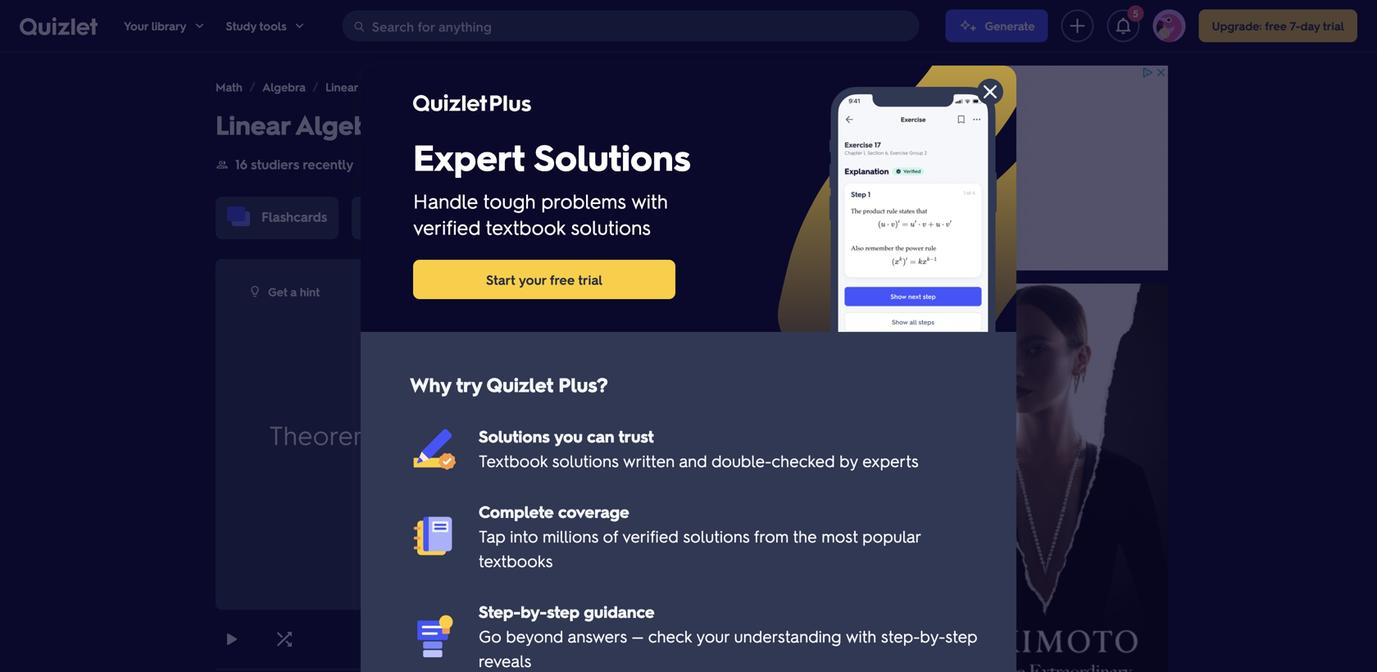 Task type: describe. For each thing, give the bounding box(es) containing it.
learn link
[[398, 208, 432, 225]]

system inside a linear system is consistent if and only if the rightmost column of the augmented matrix is not a pivot column - that is, if and only if an echelon form of the augmented matrix has no row of the form [0 ... 0 b] with b nonzero.
[[313, 320, 369, 344]]

with inside expert solutions handle tough problems with verified textbook solutions
[[631, 188, 668, 214]]

tough
[[483, 188, 536, 214]]

—
[[632, 626, 644, 647]]

shuffle image
[[275, 630, 294, 649]]

(i)
[[795, 467, 810, 490]]

5.0 (1 review)
[[388, 155, 466, 173]]

1 quizlet image from the top
[[20, 16, 98, 35]]

1 horizontal spatial augmented
[[416, 379, 509, 402]]

1 vertical spatial matrix
[[514, 379, 565, 402]]

b
[[287, 408, 298, 431]]

1 horizontal spatial when
[[383, 496, 427, 519]]

1 advertisement element from the top
[[922, 66, 1168, 271]]

b]
[[821, 379, 838, 402]]

free right no
[[537, 496, 570, 519]]

test link
[[534, 208, 558, 225]]

into
[[510, 526, 538, 547]]

complete coverage tap into millions of verified solutions from the most popular textbooks
[[479, 501, 921, 571]]

millions
[[543, 526, 599, 547]]

learn
[[398, 208, 432, 225]]

either
[[743, 467, 790, 490]]

[0
[[768, 379, 784, 402]]

with inside a linear system is consistent if and only if the rightmost column of the augmented matrix is not a pivot column - that is, if and only if an echelon form of the augmented matrix has no row of the form [0 ... 0 b] with b nonzero.
[[248, 408, 282, 431]]

get a hint
[[268, 284, 320, 299]]

checked
[[772, 450, 835, 471]]

day
[[1301, 18, 1320, 33]]

is,
[[635, 349, 651, 373]]

verified for solutions
[[413, 214, 481, 240]]

arrow right image
[[589, 626, 615, 653]]

1 vertical spatial by-
[[920, 626, 945, 647]]

most
[[822, 526, 858, 547]]

solution
[[570, 467, 636, 490]]

beyond
[[506, 626, 563, 647]]

consistent,
[[406, 467, 494, 490]]

0 vertical spatial matrix
[[347, 349, 397, 373]]

of inside complete coverage tap into millions of verified solutions from the most popular textbooks
[[603, 526, 618, 547]]

2 advertisement element from the top
[[922, 284, 1168, 672]]

has
[[570, 379, 597, 402]]

textbook
[[486, 214, 565, 240]]

handle
[[413, 188, 478, 214]]

guidance
[[584, 601, 655, 622]]

if left the an on the bottom right
[[746, 349, 756, 373]]

expert solutions dialog
[[361, 66, 1017, 672]]

solutions you can trust textbook solutions written and double-checked by experts
[[479, 425, 919, 471]]

algebra left slash forward image
[[262, 80, 306, 94]]

why
[[410, 372, 451, 397]]

your inside step-by-step guidance go beyond answers — check your understanding with step-by-step reveals
[[697, 626, 730, 647]]

the down sound image
[[784, 320, 811, 344]]

of right row
[[671, 379, 688, 402]]

5.0 (1 review) button
[[367, 144, 468, 184]]

0 vertical spatial there
[[432, 496, 475, 519]]

then
[[498, 467, 535, 490]]

least
[[464, 525, 502, 549]]

variable.
[[581, 525, 650, 549]]

0 horizontal spatial step
[[547, 601, 580, 622]]

q-chat
[[806, 208, 851, 225]]

trial inside expert solutions dialog
[[578, 271, 603, 288]]

algebra link
[[262, 79, 306, 95]]

1 theorem from the left
[[269, 418, 375, 451]]

are
[[479, 496, 506, 519]]

options image
[[804, 630, 824, 649]]

linear for linear algebra
[[325, 80, 358, 94]]

solutions inside solutions you can trust textbook solutions written and double-checked by experts
[[479, 425, 550, 447]]

11
[[553, 631, 563, 648]]

the inside complete coverage tap into millions of verified solutions from the most popular textbooks
[[793, 526, 817, 547]]

7-
[[1290, 18, 1301, 33]]

1 vertical spatial only
[[706, 349, 741, 373]]

a linear system is consistent if and only if the rightmost column of the augmented matrix is not a pivot column - that is, if and only if an echelon form of the augmented matrix has no row of the form [0 ... 0 b] with b nonzero. 

if a linear system is consistent, then the solution set contains either (i) a unique solution, when there are no free variables, or (ii) infinitely many solutions, when there is at least one free variable. element
[[248, 305, 850, 564]]

plus?
[[559, 372, 608, 397]]

consistent
[[390, 320, 473, 344]]

problems
[[541, 188, 626, 214]]

textbooks
[[479, 550, 553, 571]]

if
[[248, 467, 260, 490]]

star filled image
[[837, 285, 850, 298]]

one
[[507, 525, 539, 549]]

written
[[623, 450, 675, 471]]

upgrade:
[[1212, 18, 1262, 33]]

solutions inside expert solutions handle tough problems with verified textbook solutions
[[571, 214, 651, 240]]

free left "7-"
[[1265, 18, 1287, 33]]

step-
[[881, 626, 920, 647]]

solution,
[[309, 496, 378, 519]]

you
[[554, 425, 583, 447]]

by
[[840, 450, 858, 471]]

understanding
[[734, 626, 842, 647]]

linear inside if a linear system is consistent, then the solution set contains either (i) a unique solution, when there are no free variables, or (ii) infinitely many solutions, when there is at least one free variable.
[[279, 467, 323, 490]]

textbook
[[479, 450, 548, 471]]

generate button
[[946, 9, 1048, 42]]

is left consistent
[[374, 320, 386, 344]]

an
[[760, 349, 780, 373]]

step-by-step guidance go beyond answers — check your understanding with step-by-step reveals
[[479, 601, 978, 671]]

set
[[641, 467, 665, 490]]

linear for linear algebra theorems
[[216, 107, 290, 141]]

sound image
[[808, 285, 821, 298]]

is down 2:
[[390, 467, 401, 490]]

(ii)
[[679, 496, 698, 519]]

can
[[587, 425, 615, 447]]

...
[[789, 379, 801, 402]]

q-chat link
[[806, 208, 851, 225]]

1 vertical spatial step
[[945, 626, 978, 647]]

0 horizontal spatial when
[[330, 525, 375, 549]]

of up the nonzero.
[[363, 379, 380, 402]]

search image
[[353, 20, 366, 33]]

/
[[544, 631, 550, 648]]

infinitely
[[703, 496, 771, 519]]

a down lightbulb image
[[248, 320, 258, 344]]

1 vertical spatial column
[[521, 349, 582, 373]]

slash forward image
[[309, 80, 322, 93]]

linear inside a linear system is consistent if and only if the rightmost column of the augmented matrix is not a pivot column - that is, if and only if an echelon form of the augmented matrix has no row of the form [0 ... 0 b] with b nonzero.
[[263, 320, 308, 344]]

review)
[[422, 155, 466, 173]]

1 / 11
[[536, 631, 563, 648]]

uniqueness
[[581, 418, 718, 451]]

sparkle image
[[959, 16, 978, 36]]

solutions inside complete coverage tap into millions of verified solutions from the most popular textbooks
[[683, 526, 750, 547]]



Task type: vqa. For each thing, say whether or not it's contained in the screenshot.
the Start your free trial Button
yes



Task type: locate. For each thing, give the bounding box(es) containing it.
1 horizontal spatial by-
[[920, 626, 945, 647]]

2:
[[382, 418, 401, 451]]

expert solutions handle tough problems with verified textbook solutions
[[413, 133, 691, 240]]

2 vertical spatial solutions
[[683, 526, 750, 547]]

algebra for linear algebra
[[360, 80, 404, 94]]

0 vertical spatial advertisement element
[[922, 66, 1168, 271]]

when down consistent,
[[383, 496, 427, 519]]

many
[[776, 496, 819, 519]]

2 vertical spatial with
[[846, 626, 877, 647]]

verified inside complete coverage tap into millions of verified solutions from the most popular textbooks
[[622, 526, 679, 547]]

1 horizontal spatial trial
[[1323, 18, 1344, 33]]

0 vertical spatial trial
[[1323, 18, 1344, 33]]

a linear system is consistent if and only if the rightmost column of the augmented matrix is not a pivot column - that is, if and only if an echelon form of the augmented matrix has no row of the form [0 ... 0 b] with b nonzero.
[[248, 320, 838, 431]]

algebra for linear algebra theorems
[[295, 107, 394, 141]]

1 vertical spatial linear
[[216, 107, 290, 141]]

2 horizontal spatial with
[[846, 626, 877, 647]]

trial down problems
[[578, 271, 603, 288]]

step
[[547, 601, 580, 622], [945, 626, 978, 647]]

linear right slash forward image
[[325, 80, 358, 94]]

complete
[[479, 501, 554, 522]]

when down solution,
[[330, 525, 375, 549]]

16
[[235, 155, 247, 173]]

system up solution,
[[328, 467, 385, 490]]

go
[[479, 626, 501, 647]]

free right the into
[[543, 525, 576, 549]]

if a linear system is consistent, then the solution set contains either (i) a unique solution, when there are no free variables, or (ii) infinitely many solutions, when there is at least one free variable.
[[248, 467, 824, 549]]

start your free trial button
[[413, 260, 676, 299]]

(1
[[409, 155, 419, 173]]

with left b
[[248, 408, 282, 431]]

solutions down infinitely in the right bottom of the page
[[683, 526, 750, 547]]

popular
[[863, 526, 921, 547]]

theorem down echelon
[[269, 418, 375, 451]]

0 vertical spatial with
[[631, 188, 668, 214]]

1 horizontal spatial verified
[[622, 526, 679, 547]]

1 horizontal spatial only
[[706, 349, 741, 373]]

with inside step-by-step guidance go beyond answers — check your understanding with step-by-step reveals
[[846, 626, 877, 647]]

tap
[[479, 526, 505, 547]]

with left the step-
[[846, 626, 877, 647]]

form up the nonzero.
[[320, 379, 358, 402]]

theorem down [0
[[724, 418, 829, 451]]

with
[[631, 188, 668, 214], [248, 408, 282, 431], [846, 626, 877, 647]]

flashcards link
[[262, 208, 327, 225]]

matrix left the has
[[514, 379, 565, 402]]

the right row
[[693, 379, 719, 402]]

if up plus?
[[569, 320, 578, 344]]

slash forward image
[[246, 80, 259, 93]]

not
[[419, 349, 456, 373]]

answers
[[568, 626, 627, 647]]

0 vertical spatial linear
[[325, 80, 358, 94]]

0 horizontal spatial your
[[519, 271, 546, 288]]

1 vertical spatial linear
[[279, 467, 323, 490]]

augmented
[[248, 349, 342, 373], [416, 379, 509, 402]]

and
[[493, 320, 524, 344], [670, 349, 701, 373], [529, 418, 574, 451], [679, 450, 707, 471]]

at
[[443, 525, 459, 549]]

of up the an on the bottom right
[[763, 320, 780, 344]]

unique
[[248, 496, 304, 519]]

only
[[528, 320, 564, 344], [706, 349, 741, 373]]

there
[[432, 496, 475, 519], [379, 525, 422, 549]]

solutions down problems
[[571, 214, 651, 240]]

solutions
[[571, 214, 651, 240], [552, 450, 619, 471], [683, 526, 750, 547]]

double-
[[712, 450, 772, 471]]

existence
[[409, 418, 522, 451]]

linear up unique
[[279, 467, 323, 490]]

2 form from the left
[[724, 379, 763, 402]]

the right 'then'
[[539, 467, 565, 490]]

0 vertical spatial solutions
[[571, 214, 651, 240]]

q-
[[806, 208, 822, 225]]

arrow left image
[[483, 626, 510, 653]]

1 horizontal spatial matrix
[[514, 379, 565, 402]]

0 vertical spatial system
[[313, 320, 369, 344]]

0 vertical spatial column
[[697, 320, 758, 344]]

2 theorem from the left
[[724, 418, 829, 451]]

solutions,
[[248, 525, 326, 549]]

there up the at
[[432, 496, 475, 519]]

0 vertical spatial only
[[528, 320, 564, 344]]

0 vertical spatial verified
[[413, 214, 481, 240]]

the
[[583, 320, 609, 344], [784, 320, 811, 344], [385, 379, 411, 402], [693, 379, 719, 402], [539, 467, 565, 490], [793, 526, 817, 547]]

linear algebra link
[[325, 79, 404, 95]]

variables,
[[574, 496, 651, 519]]

verified inside expert solutions handle tough problems with verified textbook solutions
[[413, 214, 481, 240]]

1 vertical spatial solutions
[[479, 425, 550, 447]]

theorem 2: existence and uniqueness theorem element
[[248, 305, 850, 564]]

advertisement element
[[922, 66, 1168, 271], [922, 284, 1168, 672]]

free inside expert solutions dialog
[[550, 271, 575, 288]]

by- right fullscreen "icon"
[[920, 626, 945, 647]]

fullscreen image
[[857, 630, 876, 649]]

linear down "get"
[[263, 320, 308, 344]]

free right 'start'
[[550, 271, 575, 288]]

algebra down linear algebra
[[295, 107, 394, 141]]

solutions down can at the bottom of page
[[552, 450, 619, 471]]

0 vertical spatial by-
[[521, 601, 547, 622]]

0 horizontal spatial form
[[320, 379, 358, 402]]

close modal element
[[977, 79, 1003, 105]]

recently
[[303, 155, 354, 173]]

math
[[216, 80, 243, 94]]

solutions
[[534, 133, 691, 180], [479, 425, 550, 447]]

the up -
[[583, 320, 609, 344]]

no
[[602, 379, 631, 402]]

1 horizontal spatial your
[[697, 626, 730, 647]]

0 horizontal spatial augmented
[[248, 349, 342, 373]]

a right if
[[264, 467, 273, 490]]

verified down or
[[622, 526, 679, 547]]

step right the step-
[[945, 626, 978, 647]]

algebra up linear algebra theorems
[[360, 80, 404, 94]]

0 vertical spatial augmented
[[248, 349, 342, 373]]

1 horizontal spatial step
[[945, 626, 978, 647]]

column
[[697, 320, 758, 344], [521, 349, 582, 373]]

nonzero.
[[303, 408, 375, 431]]

check
[[648, 626, 692, 647]]

step-
[[479, 601, 521, 622]]

linear
[[325, 80, 358, 94], [216, 107, 290, 141]]

1 horizontal spatial theorem
[[724, 418, 829, 451]]

your
[[519, 271, 546, 288], [697, 626, 730, 647]]

a right not
[[461, 349, 470, 373]]

coverage
[[558, 501, 629, 522]]

of down variables,
[[603, 526, 618, 547]]

if up pivot
[[478, 320, 488, 344]]

0 horizontal spatial only
[[528, 320, 564, 344]]

1 horizontal spatial column
[[697, 320, 758, 344]]

or
[[656, 496, 674, 519]]

system
[[313, 320, 369, 344], [328, 467, 385, 490]]

test
[[534, 208, 558, 225]]

1 vertical spatial system
[[328, 467, 385, 490]]

0 horizontal spatial with
[[248, 408, 282, 431]]

matrix left why
[[347, 349, 397, 373]]

is left the at
[[427, 525, 439, 549]]

a right "get"
[[290, 284, 297, 299]]

0 vertical spatial step
[[547, 601, 580, 622]]

if
[[478, 320, 488, 344], [569, 320, 578, 344], [656, 349, 665, 373], [746, 349, 756, 373]]

that
[[599, 349, 630, 373]]

if right is,
[[656, 349, 665, 373]]

1
[[536, 631, 541, 648]]

augmented down not
[[416, 379, 509, 402]]

solutions up textbook
[[479, 425, 550, 447]]

step up 11
[[547, 601, 580, 622]]

1 horizontal spatial with
[[631, 188, 668, 214]]

column right rightmost
[[697, 320, 758, 344]]

0 vertical spatial your
[[519, 271, 546, 288]]

your right check
[[697, 626, 730, 647]]

your right 'start'
[[519, 271, 546, 288]]

when
[[383, 496, 427, 519], [330, 525, 375, 549]]

start
[[486, 271, 515, 288]]

and inside solutions you can trust textbook solutions written and double-checked by experts
[[679, 450, 707, 471]]

studiers
[[251, 155, 299, 173]]

hint
[[300, 284, 320, 299]]

0 horizontal spatial there
[[379, 525, 422, 549]]

start your free trial
[[486, 271, 603, 288]]

1 vertical spatial with
[[248, 408, 282, 431]]

star filled image
[[837, 285, 850, 298]]

verified
[[413, 214, 481, 240], [622, 526, 679, 547]]

contains
[[670, 467, 738, 490]]

1 vertical spatial your
[[697, 626, 730, 647]]

0 vertical spatial when
[[383, 496, 427, 519]]

0 horizontal spatial theorem
[[269, 418, 375, 451]]

verified for coverage
[[622, 526, 679, 547]]

0 horizontal spatial column
[[521, 349, 582, 373]]

None search field
[[342, 10, 919, 41]]

16 studiers recently
[[235, 155, 354, 173]]

math link
[[216, 79, 243, 95]]

1 vertical spatial trial
[[578, 271, 603, 288]]

0 vertical spatial solutions
[[534, 133, 691, 180]]

try
[[456, 372, 482, 397]]

0 horizontal spatial by-
[[521, 601, 547, 622]]

a
[[290, 284, 297, 299], [248, 320, 258, 344], [461, 349, 470, 373], [264, 467, 273, 490], [815, 467, 824, 490]]

a right (i)
[[815, 467, 824, 490]]

with right problems
[[631, 188, 668, 214]]

of
[[763, 320, 780, 344], [363, 379, 380, 402], [671, 379, 688, 402], [603, 526, 618, 547]]

quizlet
[[487, 372, 553, 397]]

linear down slash forward icon
[[216, 107, 290, 141]]

2 quizlet image from the top
[[20, 17, 98, 35]]

0 horizontal spatial trial
[[578, 271, 603, 288]]

1 horizontal spatial there
[[432, 496, 475, 519]]

solutions up problems
[[534, 133, 691, 180]]

1 vertical spatial there
[[379, 525, 422, 549]]

system down hint
[[313, 320, 369, 344]]

1 horizontal spatial form
[[724, 379, 763, 402]]

system inside if a linear system is consistent, then the solution set contains either (i) a unique solution, when there are no free variables, or (ii) infinitely many solutions, when there is at least one free variable.
[[328, 467, 385, 490]]

solutions inside expert solutions handle tough problems with verified textbook solutions
[[534, 133, 691, 180]]

experts
[[863, 450, 919, 471]]

linear
[[263, 320, 308, 344], [279, 467, 323, 490]]

augmented up echelon
[[248, 349, 342, 373]]

1 vertical spatial verified
[[622, 526, 679, 547]]

your inside button
[[519, 271, 546, 288]]

close x image
[[980, 82, 1000, 102]]

1 vertical spatial when
[[330, 525, 375, 549]]

the up 2:
[[385, 379, 411, 402]]

1 form from the left
[[320, 379, 358, 402]]

0 horizontal spatial matrix
[[347, 349, 397, 373]]

is left not
[[402, 349, 414, 373]]

play image
[[222, 630, 242, 649]]

trust
[[619, 425, 654, 447]]

1 vertical spatial solutions
[[552, 450, 619, 471]]

1 vertical spatial advertisement element
[[922, 284, 1168, 672]]

1 horizontal spatial linear
[[325, 80, 358, 94]]

solutions inside solutions you can trust textbook solutions written and double-checked by experts
[[552, 450, 619, 471]]

-
[[587, 349, 594, 373]]

0 horizontal spatial linear
[[216, 107, 290, 141]]

by-
[[521, 601, 547, 622], [920, 626, 945, 647]]

theorem 2: existence and uniqueness theorem
[[269, 418, 829, 451]]

flashcards
[[262, 208, 327, 225]]

quizlet image
[[20, 16, 98, 35], [20, 17, 98, 35]]

chat
[[822, 208, 851, 225]]

lightbulb image
[[248, 285, 262, 298]]

only down start your free trial button
[[528, 320, 564, 344]]

the down many on the bottom right of the page
[[793, 526, 817, 547]]

form left [0
[[724, 379, 763, 402]]

verified down handle
[[413, 214, 481, 240]]

linear algebra
[[325, 80, 404, 94]]

upgrade: free 7-day trial
[[1212, 18, 1344, 33]]

column left -
[[521, 349, 582, 373]]

trial right day
[[1323, 18, 1344, 33]]

row
[[636, 379, 666, 402]]

0 vertical spatial linear
[[263, 320, 308, 344]]

matrix
[[347, 349, 397, 373], [514, 379, 565, 402]]

by- up beyond
[[521, 601, 547, 622]]

0 horizontal spatial verified
[[413, 214, 481, 240]]

theorems
[[400, 107, 521, 141]]

only left the an on the bottom right
[[706, 349, 741, 373]]

1 vertical spatial augmented
[[416, 379, 509, 402]]

there left the at
[[379, 525, 422, 549]]

upgrade: free 7-day trial button
[[1199, 9, 1358, 42]]

the inside if a linear system is consistent, then the solution set contains either (i) a unique solution, when there are no free variables, or (ii) infinitely many solutions, when there is at least one free variable.
[[539, 467, 565, 490]]



